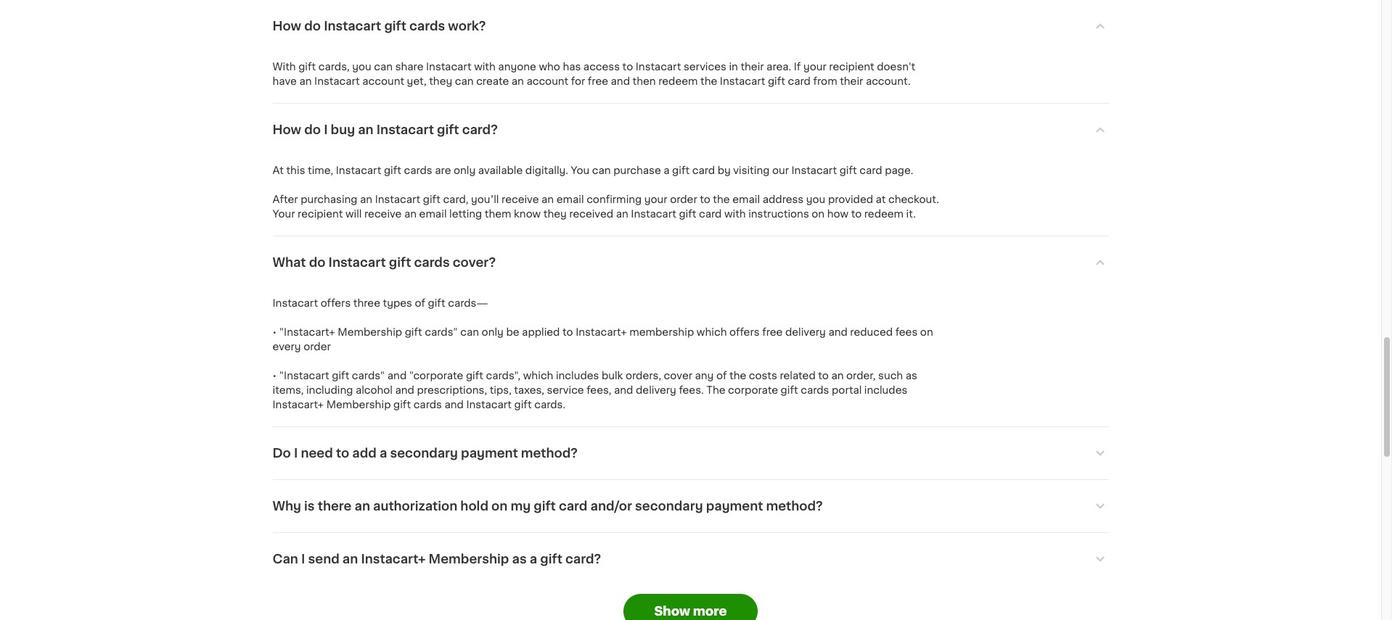 Task type: locate. For each thing, give the bounding box(es) containing it.
they right yet,
[[429, 76, 453, 87]]

0 horizontal spatial payment
[[461, 448, 518, 460]]

0 vertical spatial card?
[[462, 124, 498, 136]]

your down purchase
[[645, 195, 668, 205]]

secondary up can i send an instacart+ membership as a gift card? dropdown button
[[635, 501, 703, 513]]

free inside 'instacart offers three types of gift cards— • "instacart+ membership gift cards" can only be applied to instacart+ membership which offers free delivery and reduced fees on every order • "instacart gift cards" and "corporate gift cards", which includes bulk orders, cover any of the costs related to an order, such as items, including alcohol and prescriptions, tips, taxes, service fees, and delivery fees. the corporate gift cards portal includes instacart+ membership gift cards and instacart gift cards.'
[[763, 328, 783, 338]]

secondary up authorization
[[390, 448, 458, 460]]

do
[[304, 21, 321, 32], [304, 124, 321, 136], [309, 257, 326, 269]]

can right you
[[592, 166, 611, 176]]

cards
[[410, 21, 445, 32], [404, 166, 433, 176], [414, 257, 450, 269], [801, 386, 830, 396], [414, 400, 442, 411]]

• up items,
[[273, 371, 277, 381]]

1 vertical spatial you
[[807, 195, 826, 205]]

includes
[[556, 371, 599, 381], [865, 386, 908, 396]]

as inside dropdown button
[[512, 554, 527, 566]]

2 horizontal spatial i
[[324, 124, 328, 136]]

an right there at the bottom
[[355, 501, 370, 513]]

do for how do i buy an instacart gift card?
[[304, 124, 321, 136]]

gift inside what do instacart gift cards cover? dropdown button
[[389, 257, 411, 269]]

1 horizontal spatial delivery
[[786, 328, 826, 338]]

as inside 'instacart offers three types of gift cards— • "instacart+ membership gift cards" can only be applied to instacart+ membership which offers free delivery and reduced fees on every order • "instacart gift cards" and "corporate gift cards", which includes bulk orders, cover any of the costs related to an order, such as items, including alcohol and prescriptions, tips, taxes, service fees, and delivery fees. the corporate gift cards portal includes instacart+ membership gift cards and instacart gift cards.'
[[906, 371, 918, 381]]

0 vertical spatial of
[[415, 299, 426, 309]]

2 vertical spatial the
[[730, 371, 747, 381]]

only
[[454, 166, 476, 176], [482, 328, 504, 338]]

portal
[[832, 386, 862, 396]]

1 vertical spatial offers
[[730, 328, 760, 338]]

instacart inside 'dropdown button'
[[324, 21, 381, 32]]

have
[[273, 76, 297, 87]]

0 horizontal spatial recipient
[[298, 209, 343, 220]]

a inside at this time, instacart gift cards are only available digitally. you can purchase a gift card by visiting our instacart gift card page. after purchasing an instacart gift card, you'll receive an email confirming your order to the email address you provided at checkout. your recipient will receive an email letting them know they received an instacart gift card with instructions on how to redeem it.
[[664, 166, 670, 176]]

0 vertical spatial •
[[273, 328, 277, 338]]

you right "cards,"
[[352, 62, 372, 72]]

taxes,
[[514, 386, 545, 396]]

1 horizontal spatial you
[[807, 195, 826, 205]]

how inside how do i buy an instacart gift card? dropdown button
[[273, 124, 301, 136]]

0 horizontal spatial free
[[588, 76, 609, 87]]

0 vertical spatial you
[[352, 62, 372, 72]]

instacart up "instacart+ at the bottom left of page
[[273, 299, 318, 309]]

1 horizontal spatial email
[[557, 195, 584, 205]]

how inside how do instacart gift cards work? 'dropdown button'
[[273, 21, 301, 32]]

email down visiting
[[733, 195, 760, 205]]

gift down 'why is there an authorization hold on my gift card and/or secondary payment method?' on the bottom of the page
[[541, 554, 563, 566]]

as right such at the right of page
[[906, 371, 918, 381]]

bulk
[[602, 371, 623, 381]]

order inside 'instacart offers three types of gift cards— • "instacart+ membership gift cards" can only be applied to instacart+ membership which offers free delivery and reduced fees on every order • "instacart gift cards" and "corporate gift cards", which includes bulk orders, cover any of the costs related to an order, such as items, including alcohol and prescriptions, tips, taxes, service fees, and delivery fees. the corporate gift cards portal includes instacart+ membership gift cards and instacart gift cards.'
[[304, 342, 331, 352]]

an
[[300, 76, 312, 87], [512, 76, 524, 87], [358, 124, 374, 136], [360, 195, 373, 205], [542, 195, 554, 205], [404, 209, 417, 220], [616, 209, 629, 220], [832, 371, 844, 381], [355, 501, 370, 513], [343, 554, 358, 566]]

1 horizontal spatial their
[[840, 76, 864, 87]]

on inside dropdown button
[[492, 501, 508, 513]]

only left be
[[482, 328, 504, 338]]

including
[[306, 386, 353, 396]]

1 vertical spatial with
[[725, 209, 746, 220]]

do up "cards,"
[[304, 21, 321, 32]]

do i need to add a secondary payment method? button
[[273, 428, 1109, 480]]

cards" up alcohol on the bottom left of page
[[352, 371, 385, 381]]

why
[[273, 501, 301, 513]]

create
[[476, 76, 509, 87]]

1 horizontal spatial only
[[482, 328, 504, 338]]

1 how from the top
[[273, 21, 301, 32]]

1 horizontal spatial cards"
[[425, 328, 458, 338]]

0 vertical spatial their
[[741, 62, 764, 72]]

2 horizontal spatial on
[[921, 328, 934, 338]]

1 horizontal spatial i
[[301, 554, 305, 566]]

related
[[780, 371, 816, 381]]

cards inside dropdown button
[[414, 257, 450, 269]]

do for what do instacart gift cards cover?
[[309, 257, 326, 269]]

instacart right our
[[792, 166, 837, 176]]

receive up know
[[502, 195, 539, 205]]

do inside 'dropdown button'
[[304, 21, 321, 32]]

0 horizontal spatial cards"
[[352, 371, 385, 381]]

1 horizontal spatial card?
[[566, 554, 601, 566]]

2 horizontal spatial email
[[733, 195, 760, 205]]

card? down and/or
[[566, 554, 601, 566]]

can left "create"
[[455, 76, 474, 87]]

card down by
[[699, 209, 722, 220]]

receive right "will"
[[365, 209, 402, 220]]

2 vertical spatial instacart+
[[361, 554, 426, 566]]

redeem down "services"
[[659, 76, 698, 87]]

gift up types
[[389, 257, 411, 269]]

0 vertical spatial order
[[670, 195, 698, 205]]

1 horizontal spatial on
[[812, 209, 825, 220]]

1 horizontal spatial instacart+
[[361, 554, 426, 566]]

0 vertical spatial only
[[454, 166, 476, 176]]

will
[[346, 209, 362, 220]]

account.
[[866, 76, 911, 87]]

the
[[701, 76, 718, 87], [713, 195, 730, 205], [730, 371, 747, 381]]

0 horizontal spatial as
[[512, 554, 527, 566]]

card?
[[462, 124, 498, 136], [566, 554, 601, 566]]

2 vertical spatial on
[[492, 501, 508, 513]]

costs
[[749, 371, 778, 381]]

area.
[[767, 62, 792, 72]]

0 vertical spatial your
[[804, 62, 827, 72]]

you
[[352, 62, 372, 72], [807, 195, 826, 205]]

method?
[[521, 448, 578, 460], [766, 501, 823, 513]]

0 vertical spatial a
[[664, 166, 670, 176]]

which up taxes,
[[523, 371, 554, 381]]

0 horizontal spatial i
[[294, 448, 298, 460]]

1 horizontal spatial method?
[[766, 501, 823, 513]]

order inside at this time, instacart gift cards are only available digitally. you can purchase a gift card by visiting our instacart gift card page. after purchasing an instacart gift card, you'll receive an email confirming your order to the email address you provided at checkout. your recipient will receive an email letting them know they received an instacart gift card with instructions on how to redeem it.
[[670, 195, 698, 205]]

gift right my
[[534, 501, 556, 513]]

0 vertical spatial with
[[474, 62, 496, 72]]

and down access
[[611, 76, 630, 87]]

cards" down 'cards—'
[[425, 328, 458, 338]]

with up "create"
[[474, 62, 496, 72]]

1 vertical spatial your
[[645, 195, 668, 205]]

a down my
[[530, 554, 538, 566]]

free down access
[[588, 76, 609, 87]]

order up what do instacart gift cards cover? dropdown button
[[670, 195, 698, 205]]

includes up service
[[556, 371, 599, 381]]

redeem down at
[[865, 209, 904, 220]]

you inside at this time, instacart gift cards are only available digitally. you can purchase a gift card by visiting our instacart gift card page. after purchasing an instacart gift card, you'll receive an email confirming your order to the email address you provided at checkout. your recipient will receive an email letting them know they received an instacart gift card with instructions on how to redeem it.
[[807, 195, 826, 205]]

the
[[707, 386, 726, 396]]

an inside 'instacart offers three types of gift cards— • "instacart+ membership gift cards" can only be applied to instacart+ membership which offers free delivery and reduced fees on every order • "instacart gift cards" and "corporate gift cards", which includes bulk orders, cover any of the costs related to an order, such as items, including alcohol and prescriptions, tips, taxes, service fees, and delivery fees. the corporate gift cards portal includes instacart+ membership gift cards and instacart gift cards.'
[[832, 371, 844, 381]]

gift up share
[[384, 21, 407, 32]]

instacart+ down authorization
[[361, 554, 426, 566]]

recipient up from
[[829, 62, 875, 72]]

1 horizontal spatial as
[[906, 371, 918, 381]]

their right in
[[741, 62, 764, 72]]

with
[[474, 62, 496, 72], [725, 209, 746, 220]]

the for how do i buy an instacart gift card?
[[713, 195, 730, 205]]

payment down the do i need to add a secondary payment method? dropdown button
[[706, 501, 763, 513]]

an up "will"
[[360, 195, 373, 205]]

1 vertical spatial do
[[304, 124, 321, 136]]

2 vertical spatial i
[[301, 554, 305, 566]]

do
[[273, 448, 291, 460]]

on left how
[[812, 209, 825, 220]]

fees.
[[679, 386, 704, 396]]

1 vertical spatial how
[[273, 124, 301, 136]]

which up any
[[697, 328, 727, 338]]

reduced
[[851, 328, 893, 338]]

"instacart+
[[279, 328, 335, 338]]

of up the
[[717, 371, 727, 381]]

instacart right time, at left
[[336, 166, 381, 176]]

how up with
[[273, 21, 301, 32]]

redeem inside with gift cards, you can share instacart with anyone who has access to instacart services in their area. if your recipient doesn't have an instacart account yet, they can create an account for free and then redeem the instacart gift card from their account.
[[659, 76, 698, 87]]

redeem
[[659, 76, 698, 87], [865, 209, 904, 220]]

gift down types
[[405, 328, 422, 338]]

services
[[684, 62, 727, 72]]

card left and/or
[[559, 501, 588, 513]]

they inside with gift cards, you can share instacart with anyone who has access to instacart services in their area. if your recipient doesn't have an instacart account yet, they can create an account for free and then redeem the instacart gift card from their account.
[[429, 76, 453, 87]]

cards down prescriptions,
[[414, 400, 442, 411]]

can inside 'instacart offers three types of gift cards— • "instacart+ membership gift cards" can only be applied to instacart+ membership which offers free delivery and reduced fees on every order • "instacart gift cards" and "corporate gift cards", which includes bulk orders, cover any of the costs related to an order, such as items, including alcohol and prescriptions, tips, taxes, service fees, and delivery fees. the corporate gift cards portal includes instacart+ membership gift cards and instacart gift cards.'
[[461, 328, 479, 338]]

free up costs
[[763, 328, 783, 338]]

1 vertical spatial i
[[294, 448, 298, 460]]

an up portal
[[832, 371, 844, 381]]

card? up available
[[462, 124, 498, 136]]

"instacart
[[279, 371, 329, 381]]

0 vertical spatial instacart+
[[576, 328, 627, 338]]

payment
[[461, 448, 518, 460], [706, 501, 763, 513]]

of
[[415, 299, 426, 309], [717, 371, 727, 381]]

confirming
[[587, 195, 642, 205]]

1 horizontal spatial a
[[530, 554, 538, 566]]

email down card,
[[419, 209, 447, 220]]

how do i buy an instacart gift card?
[[273, 124, 498, 136]]

0 horizontal spatial order
[[304, 342, 331, 352]]

gift inside how do i buy an instacart gift card? dropdown button
[[437, 124, 459, 136]]

delivery
[[786, 328, 826, 338], [636, 386, 677, 396]]

0 horizontal spatial only
[[454, 166, 476, 176]]

email up received
[[557, 195, 584, 205]]

only right the are
[[454, 166, 476, 176]]

corporate
[[728, 386, 778, 396]]

2 horizontal spatial a
[[664, 166, 670, 176]]

a right purchase
[[664, 166, 670, 176]]

1 vertical spatial •
[[273, 371, 277, 381]]

can down 'cards—'
[[461, 328, 479, 338]]

order down "instacart+ at the bottom left of page
[[304, 342, 331, 352]]

1 vertical spatial secondary
[[635, 501, 703, 513]]

0 horizontal spatial card?
[[462, 124, 498, 136]]

0 horizontal spatial instacart+
[[273, 400, 324, 411]]

cards left the are
[[404, 166, 433, 176]]

0 vertical spatial recipient
[[829, 62, 875, 72]]

1 horizontal spatial your
[[804, 62, 827, 72]]

0 vertical spatial on
[[812, 209, 825, 220]]

available
[[478, 166, 523, 176]]

an down anyone
[[512, 76, 524, 87]]

share
[[395, 62, 424, 72]]

a right add
[[380, 448, 387, 460]]

gift inside the why is there an authorization hold on my gift card and/or secondary payment method? dropdown button
[[534, 501, 556, 513]]

your inside with gift cards, you can share instacart with anyone who has access to instacart services in their area. if your recipient doesn't have an instacart account yet, they can create an account for free and then redeem the instacart gift card from their account.
[[804, 62, 827, 72]]

can left share
[[374, 62, 393, 72]]

order
[[670, 195, 698, 205], [304, 342, 331, 352]]

your
[[273, 209, 295, 220]]

0 vertical spatial redeem
[[659, 76, 698, 87]]

1 horizontal spatial redeem
[[865, 209, 904, 220]]

has
[[563, 62, 581, 72]]

1 vertical spatial order
[[304, 342, 331, 352]]

recipient inside at this time, instacart gift cards are only available digitally. you can purchase a gift card by visiting our instacart gift card page. after purchasing an instacart gift card, you'll receive an email confirming your order to the email address you provided at checkout. your recipient will receive an email letting them know they received an instacart gift card with instructions on how to redeem it.
[[298, 209, 343, 220]]

0 horizontal spatial with
[[474, 62, 496, 72]]

1 horizontal spatial free
[[763, 328, 783, 338]]

with
[[273, 62, 296, 72]]

membership down hold
[[429, 554, 509, 566]]

0 vertical spatial which
[[697, 328, 727, 338]]

2 how from the top
[[273, 124, 301, 136]]

instacart+ down items,
[[273, 400, 324, 411]]

2 vertical spatial do
[[309, 257, 326, 269]]

account down share
[[363, 76, 404, 87]]

account down who
[[527, 76, 569, 87]]

0 horizontal spatial on
[[492, 501, 508, 513]]

payment up hold
[[461, 448, 518, 460]]

1 vertical spatial only
[[482, 328, 504, 338]]

0 vertical spatial free
[[588, 76, 609, 87]]

membership
[[338, 328, 402, 338], [327, 400, 391, 411], [429, 554, 509, 566]]

page.
[[885, 166, 914, 176]]

1 vertical spatial on
[[921, 328, 934, 338]]

i for send
[[301, 554, 305, 566]]

how do instacart gift cards work? button
[[273, 0, 1109, 53]]

1 horizontal spatial includes
[[865, 386, 908, 396]]

of right types
[[415, 299, 426, 309]]

•
[[273, 328, 277, 338], [273, 371, 277, 381]]

1 vertical spatial the
[[713, 195, 730, 205]]

on right fees
[[921, 328, 934, 338]]

such
[[879, 371, 903, 381]]

an down confirming
[[616, 209, 629, 220]]

gift right with
[[299, 62, 316, 72]]

to down provided
[[852, 209, 862, 220]]

card down 'if'
[[788, 76, 811, 87]]

1 horizontal spatial receive
[[502, 195, 539, 205]]

0 horizontal spatial redeem
[[659, 76, 698, 87]]

1 vertical spatial recipient
[[298, 209, 343, 220]]

0 vertical spatial cards"
[[425, 328, 458, 338]]

time,
[[308, 166, 333, 176]]

how up the at
[[273, 124, 301, 136]]

0 vertical spatial payment
[[461, 448, 518, 460]]

1 vertical spatial free
[[763, 328, 783, 338]]

to left add
[[336, 448, 349, 460]]

offers left three
[[321, 299, 351, 309]]

0 horizontal spatial they
[[429, 76, 453, 87]]

1 horizontal spatial they
[[544, 209, 567, 220]]

the inside at this time, instacart gift cards are only available digitally. you can purchase a gift card by visiting our instacart gift card page. after purchasing an instacart gift card, you'll receive an email confirming your order to the email address you provided at checkout. your recipient will receive an email letting them know they received an instacart gift card with instructions on how to redeem it.
[[713, 195, 730, 205]]

i right do at the left bottom of the page
[[294, 448, 298, 460]]

1 vertical spatial they
[[544, 209, 567, 220]]

cards inside 'dropdown button'
[[410, 21, 445, 32]]

yet,
[[407, 76, 427, 87]]

0 vertical spatial do
[[304, 21, 321, 32]]

gift down "related"
[[781, 386, 799, 396]]

to up then
[[623, 62, 633, 72]]

i right can
[[301, 554, 305, 566]]

cards"
[[425, 328, 458, 338], [352, 371, 385, 381]]

offers up costs
[[730, 328, 760, 338]]

how
[[273, 21, 301, 32], [273, 124, 301, 136]]

which
[[697, 328, 727, 338], [523, 371, 554, 381]]

0 horizontal spatial receive
[[365, 209, 402, 220]]

what do instacart gift cards cover? button
[[273, 237, 1109, 289]]

add
[[352, 448, 377, 460]]

there
[[318, 501, 352, 513]]

0 horizontal spatial your
[[645, 195, 668, 205]]

0 horizontal spatial which
[[523, 371, 554, 381]]

the inside with gift cards, you can share instacart with anyone who has access to instacart services in their area. if your recipient doesn't have an instacart account yet, they can create an account for free and then redeem the instacart gift card from their account.
[[701, 76, 718, 87]]

card,
[[443, 195, 469, 205]]

0 horizontal spatial delivery
[[636, 386, 677, 396]]

an down the digitally.
[[542, 195, 554, 205]]

gift down how do i buy an instacart gift card?
[[384, 166, 402, 176]]

card inside with gift cards, you can share instacart with anyone who has access to instacart services in their area. if your recipient doesn't have an instacart account yet, they can create an account for free and then redeem the instacart gift card from their account.
[[788, 76, 811, 87]]

your
[[804, 62, 827, 72], [645, 195, 668, 205]]

email
[[557, 195, 584, 205], [733, 195, 760, 205], [419, 209, 447, 220]]

1 vertical spatial payment
[[706, 501, 763, 513]]



Task type: describe. For each thing, give the bounding box(es) containing it.
1 vertical spatial instacart+
[[273, 400, 324, 411]]

you
[[571, 166, 590, 176]]

i for need
[[294, 448, 298, 460]]

service
[[547, 386, 584, 396]]

0 vertical spatial delivery
[[786, 328, 826, 338]]

how do instacart gift cards work?
[[273, 21, 486, 32]]

to inside the do i need to add a secondary payment method? dropdown button
[[336, 448, 349, 460]]

0 vertical spatial i
[[324, 124, 328, 136]]

three
[[353, 299, 380, 309]]

gift left card,
[[423, 195, 441, 205]]

the for how do instacart gift cards work?
[[701, 76, 718, 87]]

instacart down in
[[720, 76, 766, 87]]

and/or
[[591, 501, 632, 513]]

instacart offers three types of gift cards— • "instacart+ membership gift cards" can only be applied to instacart+ membership which offers free delivery and reduced fees on every order • "instacart gift cards" and "corporate gift cards", which includes bulk orders, cover any of the costs related to an order, such as items, including alcohol and prescriptions, tips, taxes, service fees, and delivery fees. the corporate gift cards portal includes instacart+ membership gift cards and instacart gift cards.
[[273, 299, 936, 411]]

an right buy
[[358, 124, 374, 136]]

instacart down "cards,"
[[315, 76, 360, 87]]

after
[[273, 195, 298, 205]]

it.
[[907, 209, 916, 220]]

and left "reduced"
[[829, 328, 848, 338]]

cards down "related"
[[801, 386, 830, 396]]

only inside 'instacart offers three types of gift cards— • "instacart+ membership gift cards" can only be applied to instacart+ membership which offers free delivery and reduced fees on every order • "instacart gift cards" and "corporate gift cards", which includes bulk orders, cover any of the costs related to an order, such as items, including alcohol and prescriptions, tips, taxes, service fees, and delivery fees. the corporate gift cards portal includes instacart+ membership gift cards and instacart gift cards.'
[[482, 328, 504, 338]]

1 horizontal spatial which
[[697, 328, 727, 338]]

membership
[[630, 328, 694, 338]]

in
[[729, 62, 738, 72]]

gift down area.
[[768, 76, 786, 87]]

is
[[304, 501, 315, 513]]

your inside at this time, instacart gift cards are only available digitally. you can purchase a gift card by visiting our instacart gift card page. after purchasing an instacart gift card, you'll receive an email confirming your order to the email address you provided at checkout. your recipient will receive an email letting them know they received an instacart gift card with instructions on how to redeem it.
[[645, 195, 668, 205]]

cards inside at this time, instacart gift cards are only available digitally. you can purchase a gift card by visiting our instacart gift card page. after purchasing an instacart gift card, you'll receive an email confirming your order to the email address you provided at checkout. your recipient will receive an email letting them know they received an instacart gift card with instructions on how to redeem it.
[[404, 166, 433, 176]]

cards",
[[486, 371, 521, 381]]

gift left 'cards—'
[[428, 299, 446, 309]]

orders,
[[626, 371, 662, 381]]

then
[[633, 76, 656, 87]]

instacart down yet,
[[377, 124, 434, 136]]

letting
[[450, 209, 482, 220]]

1 vertical spatial cards"
[[352, 371, 385, 381]]

gift inside can i send an instacart+ membership as a gift card? dropdown button
[[541, 554, 563, 566]]

at
[[273, 166, 284, 176]]

instacart up three
[[329, 257, 386, 269]]

1 vertical spatial card?
[[566, 554, 601, 566]]

digitally.
[[526, 166, 569, 176]]

gift down taxes,
[[515, 400, 532, 411]]

recipient inside with gift cards, you can share instacart with anyone who has access to instacart services in their area. if your recipient doesn't have an instacart account yet, they can create an account for free and then redeem the instacart gift card from their account.
[[829, 62, 875, 72]]

show more button
[[624, 595, 758, 621]]

them
[[485, 209, 512, 220]]

and down bulk
[[614, 386, 634, 396]]

how for how do i buy an instacart gift card?
[[273, 124, 301, 136]]

1 vertical spatial of
[[717, 371, 727, 381]]

and up alcohol on the bottom left of page
[[388, 371, 407, 381]]

purchase
[[614, 166, 661, 176]]

gift up what do instacart gift cards cover? dropdown button
[[679, 209, 697, 220]]

to inside with gift cards, you can share instacart with anyone who has access to instacart services in their area. if your recipient doesn't have an instacart account yet, they can create an account for free and then redeem the instacart gift card from their account.
[[623, 62, 633, 72]]

know
[[514, 209, 541, 220]]

"corporate
[[409, 371, 464, 381]]

0 horizontal spatial of
[[415, 299, 426, 309]]

any
[[695, 371, 714, 381]]

redeem inside at this time, instacart gift cards are only available digitally. you can purchase a gift card by visiting our instacart gift card page. after purchasing an instacart gift card, you'll receive an email confirming your order to the email address you provided at checkout. your recipient will receive an email letting them know they received an instacart gift card with instructions on how to redeem it.
[[865, 209, 904, 220]]

instacart left card,
[[375, 195, 421, 205]]

visiting
[[734, 166, 770, 176]]

fees,
[[587, 386, 612, 396]]

an up what do instacart gift cards cover?
[[404, 209, 417, 220]]

instacart down tips, on the bottom left of the page
[[467, 400, 512, 411]]

to up what do instacart gift cards cover? dropdown button
[[700, 195, 711, 205]]

prescriptions,
[[417, 386, 487, 396]]

membership inside dropdown button
[[429, 554, 509, 566]]

card inside dropdown button
[[559, 501, 588, 513]]

1 account from the left
[[363, 76, 404, 87]]

on inside 'instacart offers three types of gift cards— • "instacart+ membership gift cards" can only be applied to instacart+ membership which offers free delivery and reduced fees on every order • "instacart gift cards" and "corporate gift cards", which includes bulk orders, cover any of the costs related to an order, such as items, including alcohol and prescriptions, tips, taxes, service fees, and delivery fees. the corporate gift cards portal includes instacart+ membership gift cards and instacart gift cards.'
[[921, 328, 934, 338]]

1 horizontal spatial offers
[[730, 328, 760, 338]]

every
[[273, 342, 301, 352]]

gift up including at the left
[[332, 371, 349, 381]]

cards.
[[535, 400, 566, 411]]

with inside at this time, instacart gift cards are only available digitally. you can purchase a gift card by visiting our instacart gift card page. after purchasing an instacart gift card, you'll receive an email confirming your order to the email address you provided at checkout. your recipient will receive an email letting them know they received an instacart gift card with instructions on how to redeem it.
[[725, 209, 746, 220]]

1 horizontal spatial payment
[[706, 501, 763, 513]]

doesn't
[[877, 62, 916, 72]]

2 account from the left
[[527, 76, 569, 87]]

instacart up yet,
[[426, 62, 472, 72]]

gift down "corporate
[[394, 400, 411, 411]]

card left page.
[[860, 166, 883, 176]]

instructions
[[749, 209, 809, 220]]

0 vertical spatial membership
[[338, 328, 402, 338]]

cards,
[[319, 62, 350, 72]]

can i send an instacart+ membership as a gift card?
[[273, 554, 601, 566]]

are
[[435, 166, 451, 176]]

can i send an instacart+ membership as a gift card? button
[[273, 534, 1109, 586]]

1 horizontal spatial secondary
[[635, 501, 703, 513]]

why is there an authorization hold on my gift card and/or secondary payment method? button
[[273, 481, 1109, 533]]

an right have
[[300, 76, 312, 87]]

and right alcohol on the bottom left of page
[[395, 386, 415, 396]]

our
[[773, 166, 789, 176]]

1 • from the top
[[273, 328, 277, 338]]

types
[[383, 299, 412, 309]]

cards—
[[448, 299, 488, 309]]

my
[[511, 501, 531, 513]]

an right the send
[[343, 554, 358, 566]]

show more
[[655, 607, 727, 618]]

address
[[763, 195, 804, 205]]

gift down how do i buy an instacart gift card? dropdown button
[[672, 166, 690, 176]]

0 vertical spatial includes
[[556, 371, 599, 381]]

anyone
[[498, 62, 537, 72]]

and inside with gift cards, you can share instacart with anyone who has access to instacart services in their area. if your recipient doesn't have an instacart account yet, they can create an account for free and then redeem the instacart gift card from their account.
[[611, 76, 630, 87]]

more
[[693, 607, 727, 618]]

for
[[571, 76, 585, 87]]

0 vertical spatial receive
[[502, 195, 539, 205]]

0 vertical spatial secondary
[[390, 448, 458, 460]]

can inside at this time, instacart gift cards are only available digitally. you can purchase a gift card by visiting our instacart gift card page. after purchasing an instacart gift card, you'll receive an email confirming your order to the email address you provided at checkout. your recipient will receive an email letting them know they received an instacart gift card with instructions on how to redeem it.
[[592, 166, 611, 176]]

from
[[814, 76, 838, 87]]

free inside with gift cards, you can share instacart with anyone who has access to instacart services in their area. if your recipient doesn't have an instacart account yet, they can create an account for free and then redeem the instacart gift card from their account.
[[588, 76, 609, 87]]

who
[[539, 62, 560, 72]]

work?
[[448, 21, 486, 32]]

only inside at this time, instacart gift cards are only available digitally. you can purchase a gift card by visiting our instacart gift card page. after purchasing an instacart gift card, you'll receive an email confirming your order to the email address you provided at checkout. your recipient will receive an email letting them know they received an instacart gift card with instructions on how to redeem it.
[[454, 166, 476, 176]]

do i need to add a secondary payment method?
[[273, 448, 578, 460]]

at
[[876, 195, 886, 205]]

how for how do instacart gift cards work?
[[273, 21, 301, 32]]

1 vertical spatial method?
[[766, 501, 823, 513]]

with inside with gift cards, you can share instacart with anyone who has access to instacart services in their area. if your recipient doesn't have an instacart account yet, they can create an account for free and then redeem the instacart gift card from their account.
[[474, 62, 496, 72]]

purchasing
[[301, 195, 358, 205]]

2 • from the top
[[273, 371, 277, 381]]

checkout.
[[889, 195, 940, 205]]

with gift cards, you can share instacart with anyone who has access to instacart services in their area. if your recipient doesn't have an instacart account yet, they can create an account for free and then redeem the instacart gift card from their account.
[[273, 62, 918, 87]]

be
[[506, 328, 520, 338]]

how do i buy an instacart gift card? button
[[273, 104, 1109, 156]]

1 vertical spatial receive
[[365, 209, 402, 220]]

applied
[[522, 328, 560, 338]]

you'll
[[471, 195, 499, 205]]

authorization
[[373, 501, 458, 513]]

the inside 'instacart offers three types of gift cards— • "instacart+ membership gift cards" can only be applied to instacart+ membership which offers free delivery and reduced fees on every order • "instacart gift cards" and "corporate gift cards", which includes bulk orders, cover any of the costs related to an order, such as items, including alcohol and prescriptions, tips, taxes, service fees, and delivery fees. the corporate gift cards portal includes instacart+ membership gift cards and instacart gift cards.'
[[730, 371, 747, 381]]

and down prescriptions,
[[445, 400, 464, 411]]

this
[[286, 166, 305, 176]]

0 horizontal spatial method?
[[521, 448, 578, 460]]

0 vertical spatial offers
[[321, 299, 351, 309]]

buy
[[331, 124, 355, 136]]

instacart+ inside dropdown button
[[361, 554, 426, 566]]

1 vertical spatial delivery
[[636, 386, 677, 396]]

do for how do instacart gift cards work?
[[304, 21, 321, 32]]

hold
[[461, 501, 489, 513]]

0 horizontal spatial their
[[741, 62, 764, 72]]

0 horizontal spatial email
[[419, 209, 447, 220]]

on inside at this time, instacart gift cards are only available digitally. you can purchase a gift card by visiting our instacart gift card page. after purchasing an instacart gift card, you'll receive an email confirming your order to the email address you provided at checkout. your recipient will receive an email letting them know they received an instacart gift card with instructions on how to redeem it.
[[812, 209, 825, 220]]

gift inside how do instacart gift cards work? 'dropdown button'
[[384, 21, 407, 32]]

gift up provided
[[840, 166, 857, 176]]

gift up prescriptions,
[[466, 371, 484, 381]]

what
[[273, 257, 306, 269]]

cover?
[[453, 257, 496, 269]]

access
[[584, 62, 620, 72]]

can
[[273, 554, 298, 566]]

need
[[301, 448, 333, 460]]

at this time, instacart gift cards are only available digitally. you can purchase a gift card by visiting our instacart gift card page. after purchasing an instacart gift card, you'll receive an email confirming your order to the email address you provided at checkout. your recipient will receive an email letting them know they received an instacart gift card with instructions on how to redeem it.
[[273, 166, 942, 220]]

you inside with gift cards, you can share instacart with anyone who has access to instacart services in their area. if your recipient doesn't have an instacart account yet, they can create an account for free and then redeem the instacart gift card from their account.
[[352, 62, 372, 72]]

if
[[794, 62, 801, 72]]

tips,
[[490, 386, 512, 396]]

order,
[[847, 371, 876, 381]]

card left by
[[693, 166, 715, 176]]

provided
[[828, 195, 874, 205]]

what do instacart gift cards cover?
[[273, 257, 496, 269]]

items,
[[273, 386, 304, 396]]

by
[[718, 166, 731, 176]]

1 vertical spatial a
[[380, 448, 387, 460]]

they inside at this time, instacart gift cards are only available digitally. you can purchase a gift card by visiting our instacart gift card page. after purchasing an instacart gift card, you'll receive an email confirming your order to the email address you provided at checkout. your recipient will receive an email letting them know they received an instacart gift card with instructions on how to redeem it.
[[544, 209, 567, 220]]

instacart down confirming
[[631, 209, 677, 220]]

alcohol
[[356, 386, 393, 396]]

instacart up then
[[636, 62, 681, 72]]

1 vertical spatial membership
[[327, 400, 391, 411]]

send
[[308, 554, 340, 566]]

to right "related"
[[819, 371, 829, 381]]

to right "applied"
[[563, 328, 573, 338]]



Task type: vqa. For each thing, say whether or not it's contained in the screenshot.


